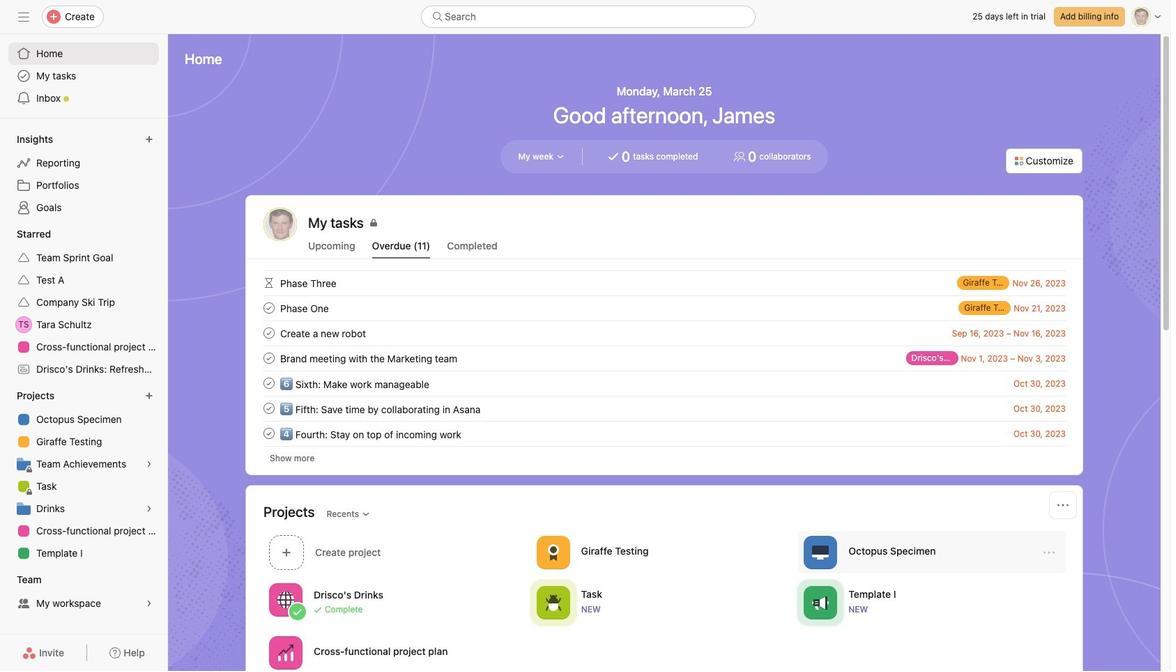 Task type: vqa. For each thing, say whether or not it's contained in the screenshot.
top Mark complete icon
yes



Task type: describe. For each thing, give the bounding box(es) containing it.
3 mark complete checkbox from the top
[[261, 375, 277, 392]]

2 mark complete checkbox from the top
[[261, 400, 277, 417]]

mark complete image for 3rd mark complete option from the bottom
[[261, 350, 277, 367]]

see details, my workspace image
[[145, 599, 153, 608]]

graph image
[[277, 644, 294, 661]]

insights element
[[0, 127, 167, 222]]

ribbon image
[[545, 544, 562, 561]]

bug image
[[545, 594, 562, 611]]

2 mark complete checkbox from the top
[[261, 325, 277, 342]]

1 mark complete checkbox from the top
[[261, 300, 277, 316]]

megaphone image
[[812, 594, 829, 611]]

new project or portfolio image
[[145, 392, 153, 400]]



Task type: locate. For each thing, give the bounding box(es) containing it.
starred element
[[0, 222, 167, 383]]

new insights image
[[145, 135, 153, 144]]

2 mark complete image from the top
[[261, 325, 277, 342]]

Mark complete checkbox
[[261, 350, 277, 367], [261, 400, 277, 417], [261, 425, 277, 442]]

mark complete image for third mark complete checkbox from the top of the page
[[261, 375, 277, 392]]

teams element
[[0, 567, 167, 618]]

2 vertical spatial mark complete checkbox
[[261, 425, 277, 442]]

0 vertical spatial mark complete checkbox
[[261, 300, 277, 316]]

projects element
[[0, 383, 167, 567]]

see details, drinks image
[[145, 505, 153, 513]]

dependencies image
[[261, 275, 277, 291]]

0 vertical spatial mark complete image
[[261, 400, 277, 417]]

3 mark complete image from the top
[[261, 350, 277, 367]]

global element
[[0, 34, 167, 118]]

1 mark complete image from the top
[[261, 400, 277, 417]]

globe image
[[277, 591, 294, 608]]

computer image
[[812, 544, 829, 561]]

mark complete image
[[261, 400, 277, 417], [261, 425, 277, 442]]

1 vertical spatial mark complete checkbox
[[261, 325, 277, 342]]

0 vertical spatial mark complete checkbox
[[261, 350, 277, 367]]

hide sidebar image
[[18, 11, 29, 22]]

list item
[[247, 270, 1082, 296], [247, 296, 1082, 321], [247, 321, 1082, 346], [247, 346, 1082, 371], [247, 371, 1082, 396], [247, 396, 1082, 421], [247, 421, 1082, 446], [798, 531, 1066, 574]]

mark complete image for 2nd mark complete checkbox from the top of the page
[[261, 325, 277, 342]]

1 mark complete checkbox from the top
[[261, 350, 277, 367]]

see details, team achievements image
[[145, 460, 153, 468]]

1 mark complete image from the top
[[261, 300, 277, 316]]

1 vertical spatial mark complete image
[[261, 425, 277, 442]]

mark complete image
[[261, 300, 277, 316], [261, 325, 277, 342], [261, 350, 277, 367], [261, 375, 277, 392]]

2 vertical spatial mark complete checkbox
[[261, 375, 277, 392]]

list box
[[421, 6, 756, 28]]

mark complete image for 3rd mark complete checkbox from the bottom
[[261, 300, 277, 316]]

actions image
[[1057, 500, 1069, 511]]

3 mark complete checkbox from the top
[[261, 425, 277, 442]]

4 mark complete image from the top
[[261, 375, 277, 392]]

Mark complete checkbox
[[261, 300, 277, 316], [261, 325, 277, 342], [261, 375, 277, 392]]

show options image
[[1043, 547, 1055, 558]]

2 mark complete image from the top
[[261, 425, 277, 442]]

1 vertical spatial mark complete checkbox
[[261, 400, 277, 417]]



